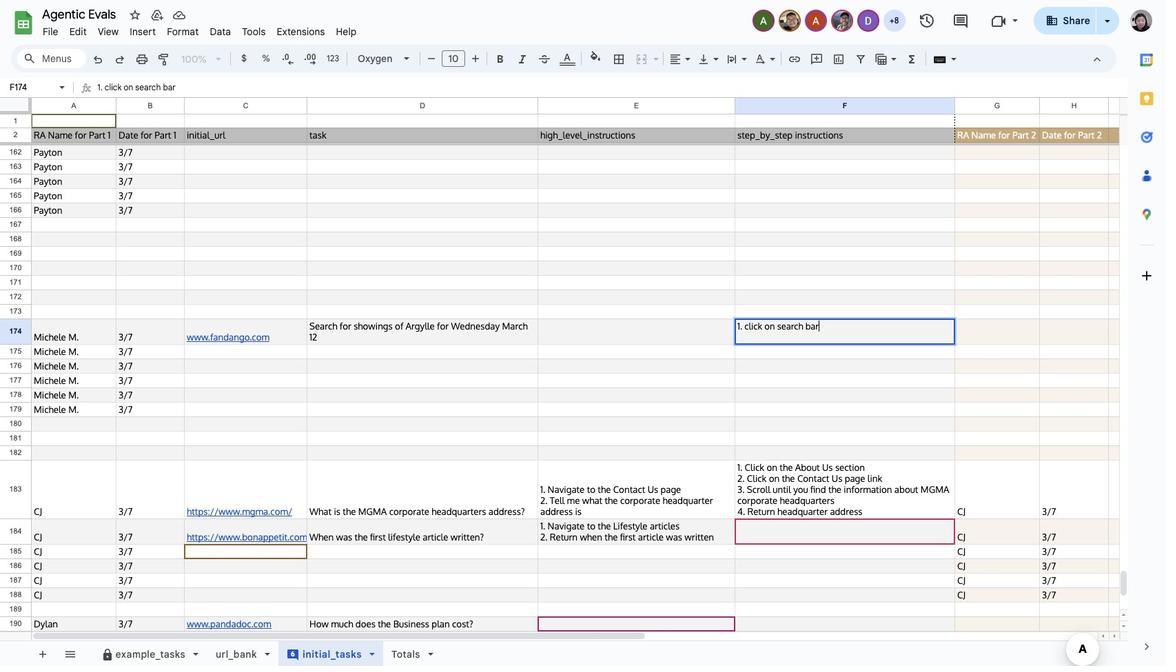 Task type: locate. For each thing, give the bounding box(es) containing it.
edit menu item
[[64, 23, 92, 40]]

oxygen
[[358, 52, 393, 65]]

name box (⌘ + j) element
[[4, 79, 69, 96]]

on
[[124, 82, 133, 92], [765, 321, 776, 332]]

view menu item
[[92, 23, 124, 40]]

0 horizontal spatial 1. click on search bar
[[97, 82, 176, 92]]

1 horizontal spatial 1.
[[738, 321, 743, 332]]

menu bar banner
[[0, 0, 1167, 666]]

1. click on search bar
[[97, 82, 176, 92], [738, 321, 819, 332]]

click inside "1. click on search bar" text box
[[105, 82, 122, 92]]

view
[[98, 26, 119, 38]]

text color image
[[560, 49, 576, 66]]

vertical align image
[[697, 49, 712, 68]]

click for "1. click on search bar" text box
[[105, 82, 122, 92]]

3 toolbar from the left
[[457, 641, 460, 666]]

1 toolbar from the left
[[28, 641, 86, 666]]

0 horizontal spatial click
[[105, 82, 122, 92]]

0 horizontal spatial bar
[[163, 82, 176, 92]]

file menu item
[[37, 23, 64, 40]]

example_tasks
[[116, 648, 185, 661]]

bar inside text box
[[163, 82, 176, 92]]

bar for "1. click on search bar" text box
[[163, 82, 176, 92]]

+8 button
[[882, 8, 907, 33]]

Font size text field
[[443, 50, 465, 67]]

click
[[105, 82, 122, 92], [745, 321, 763, 332]]

1 horizontal spatial click
[[745, 321, 763, 332]]

application
[[0, 0, 1167, 666]]

text rotation image
[[753, 49, 769, 68]]

on inside text box
[[124, 82, 133, 92]]

ben chafik image
[[780, 11, 800, 30]]

insert
[[130, 26, 156, 38]]

menu bar inside "menu bar" banner
[[37, 18, 362, 41]]

extensions
[[277, 26, 325, 38]]

1 vertical spatial on
[[765, 321, 776, 332]]

1 vertical spatial bar
[[806, 321, 819, 332]]

insert menu item
[[124, 23, 162, 40]]

toolbar containing example_tasks
[[88, 641, 454, 666]]

0 vertical spatial 1.
[[97, 82, 103, 92]]

2 toolbar from the left
[[88, 641, 454, 666]]

tools menu item
[[237, 23, 271, 40]]

search
[[135, 82, 161, 92], [778, 321, 804, 332]]

1.
[[97, 82, 103, 92], [738, 321, 743, 332]]

borders image
[[611, 49, 627, 68]]

1 vertical spatial click
[[745, 321, 763, 332]]

totals
[[392, 648, 421, 661]]

search inside text box
[[135, 82, 161, 92]]

0 vertical spatial bar
[[163, 82, 176, 92]]

quick sharing actions image
[[1106, 20, 1111, 41]]

1. inside text box
[[97, 82, 103, 92]]

1. click on search bar for "1. click on search bar" text box
[[97, 82, 176, 92]]

help
[[336, 26, 357, 38]]

font list. oxygen selected. option
[[358, 49, 396, 68]]

0 vertical spatial click
[[105, 82, 122, 92]]

example_tasks button
[[92, 641, 208, 666]]

2 horizontal spatial toolbar
[[457, 641, 460, 666]]

menu bar containing file
[[37, 18, 362, 41]]

0 vertical spatial on
[[124, 82, 133, 92]]

%
[[262, 52, 270, 64]]

Zoom text field
[[178, 50, 211, 69]]

tools
[[242, 26, 266, 38]]

0 horizontal spatial toolbar
[[28, 641, 86, 666]]

6
[[291, 650, 295, 659]]

url_bank
[[216, 648, 257, 661]]

menu bar
[[37, 18, 362, 41]]

1. click on search bar inside text box
[[97, 82, 176, 92]]

0 vertical spatial 1. click on search bar
[[97, 82, 176, 92]]

on for "1. click on search bar" text box
[[124, 82, 133, 92]]

1 horizontal spatial search
[[778, 321, 804, 332]]

1 horizontal spatial 1. click on search bar
[[738, 321, 819, 332]]

tab list
[[1128, 41, 1167, 628]]

on for the 1. click on search bar field at the top of the page
[[765, 321, 776, 332]]

1 vertical spatial search
[[778, 321, 804, 332]]

0 vertical spatial search
[[135, 82, 161, 92]]

1 vertical spatial 1. click on search bar
[[738, 321, 819, 332]]

Star checkbox
[[99, 0, 157, 50]]

0 horizontal spatial on
[[124, 82, 133, 92]]

1 horizontal spatial on
[[765, 321, 776, 332]]

1 horizontal spatial bar
[[806, 321, 819, 332]]

ashley tran image
[[807, 11, 826, 30]]

all sheets image
[[59, 643, 81, 665]]

0 horizontal spatial search
[[135, 82, 161, 92]]

fill color image
[[588, 49, 604, 66]]

toolbar
[[28, 641, 86, 666], [88, 641, 454, 666], [457, 641, 460, 666]]

0 horizontal spatial 1.
[[97, 82, 103, 92]]

F174 field
[[738, 321, 953, 332]]

bar
[[163, 82, 176, 92], [806, 321, 819, 332]]

format
[[167, 26, 199, 38]]

format menu item
[[162, 23, 204, 40]]

None text field
[[6, 81, 57, 94]]

share button
[[1034, 7, 1097, 34]]

1 vertical spatial 1.
[[738, 321, 743, 332]]

1 horizontal spatial toolbar
[[88, 641, 454, 666]]

help menu item
[[331, 23, 362, 40]]



Task type: describe. For each thing, give the bounding box(es) containing it.
123 button
[[322, 48, 344, 69]]

bar for the 1. click on search bar field at the top of the page
[[806, 321, 819, 332]]

search for the 1. click on search bar field at the top of the page
[[778, 321, 804, 332]]

1. click on search bar text field
[[97, 79, 1128, 97]]

% button
[[256, 48, 277, 69]]

file
[[43, 26, 58, 38]]

initial_tasks
[[303, 648, 362, 661]]

+8
[[890, 15, 900, 26]]

data menu item
[[204, 23, 237, 40]]

share
[[1064, 14, 1091, 27]]

Menus field
[[17, 49, 86, 68]]

$
[[241, 52, 247, 64]]

click for the 1. click on search bar field at the top of the page
[[745, 321, 763, 332]]

text wrapping image
[[725, 49, 741, 68]]

1. click on search bar for the 1. click on search bar field at the top of the page
[[738, 321, 819, 332]]

cj baylor image
[[833, 11, 852, 30]]

tab list inside "menu bar" banner
[[1128, 41, 1167, 628]]

edit
[[69, 26, 87, 38]]

extensions menu item
[[271, 23, 331, 40]]

search for "1. click on search bar" text box
[[135, 82, 161, 92]]

123
[[327, 53, 339, 63]]

none text field inside "name box (⌘ + j)" element
[[6, 81, 57, 94]]

$ button
[[234, 48, 254, 69]]

functions image
[[905, 49, 920, 68]]

data
[[210, 26, 231, 38]]

1. for "1. click on search bar" text box
[[97, 82, 103, 92]]

Zoom field
[[176, 49, 228, 70]]

1. for the 1. click on search bar field at the top of the page
[[738, 321, 743, 332]]

Font size field
[[442, 50, 471, 68]]

url_bank button
[[207, 641, 279, 666]]

main toolbar
[[86, 48, 990, 666]]

totals button
[[383, 641, 443, 666]]

angela cha image
[[754, 11, 774, 30]]

Rename text field
[[37, 6, 124, 22]]

application containing share
[[0, 0, 1167, 666]]

dylan oquin image
[[859, 11, 878, 30]]



Task type: vqa. For each thing, say whether or not it's contained in the screenshot.
1.
yes



